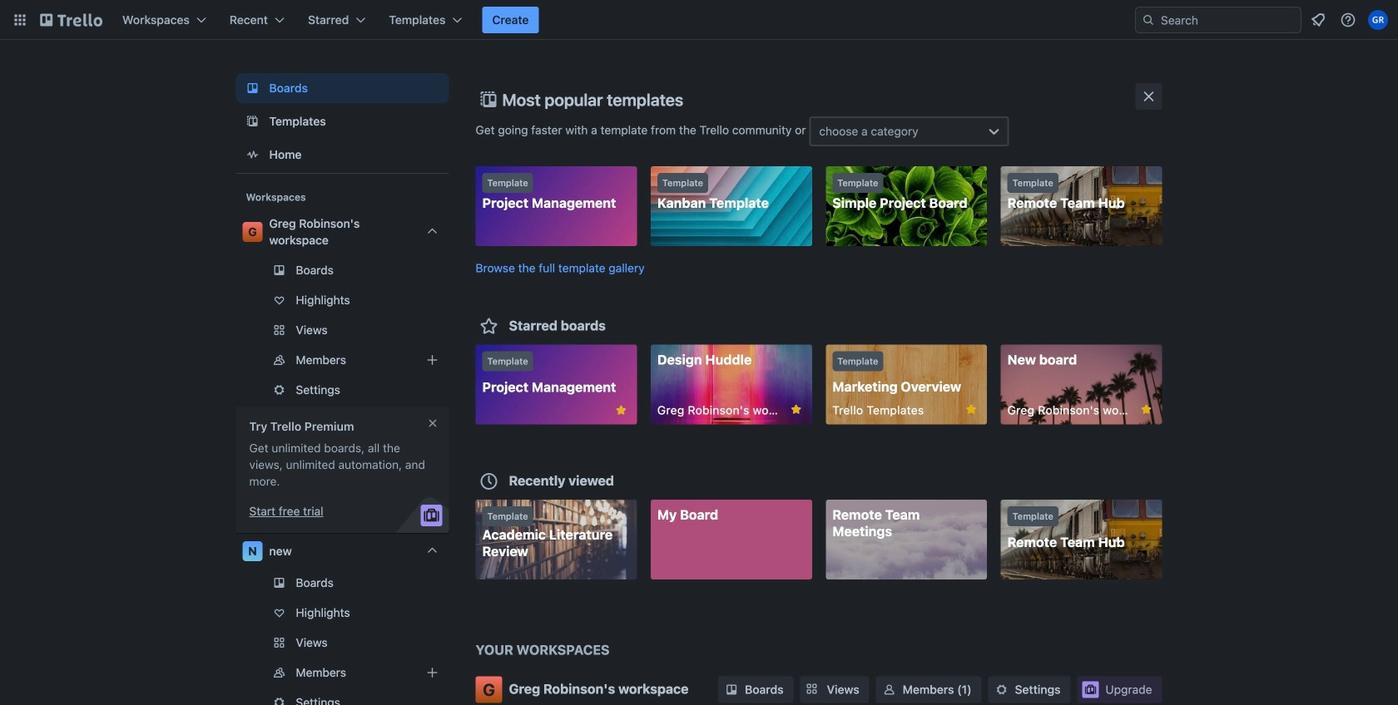 Task type: describe. For each thing, give the bounding box(es) containing it.
greg robinson (gregrobinson96) image
[[1368, 10, 1388, 30]]

home image
[[243, 145, 263, 165]]

board image
[[243, 78, 263, 98]]

add image
[[422, 350, 442, 370]]

1 click to unstar this board. it will be removed from your starred list. image from the left
[[789, 402, 804, 417]]

open information menu image
[[1340, 12, 1357, 28]]

primary element
[[0, 0, 1398, 40]]



Task type: locate. For each thing, give the bounding box(es) containing it.
sm image
[[881, 682, 898, 699], [993, 682, 1010, 699]]

0 horizontal spatial sm image
[[881, 682, 898, 699]]

0 horizontal spatial click to unstar this board. it will be removed from your starred list. image
[[789, 402, 804, 417]]

add image
[[422, 663, 442, 683]]

1 horizontal spatial click to unstar this board. it will be removed from your starred list. image
[[964, 402, 979, 417]]

1 horizontal spatial sm image
[[993, 682, 1010, 699]]

2 sm image from the left
[[993, 682, 1010, 699]]

1 sm image from the left
[[881, 682, 898, 699]]

click to unstar this board. it will be removed from your starred list. image
[[789, 402, 804, 417], [964, 402, 979, 417]]

back to home image
[[40, 7, 102, 33]]

click to unstar this board. it will be removed from your starred list. image
[[614, 403, 629, 418]]

template board image
[[243, 112, 263, 132]]

2 click to unstar this board. it will be removed from your starred list. image from the left
[[964, 402, 979, 417]]

search image
[[1142, 13, 1155, 27]]

Search field
[[1155, 8, 1301, 32]]

0 notifications image
[[1308, 10, 1328, 30]]

sm image
[[723, 682, 740, 699]]



Task type: vqa. For each thing, say whether or not it's contained in the screenshot.
sm image
yes



